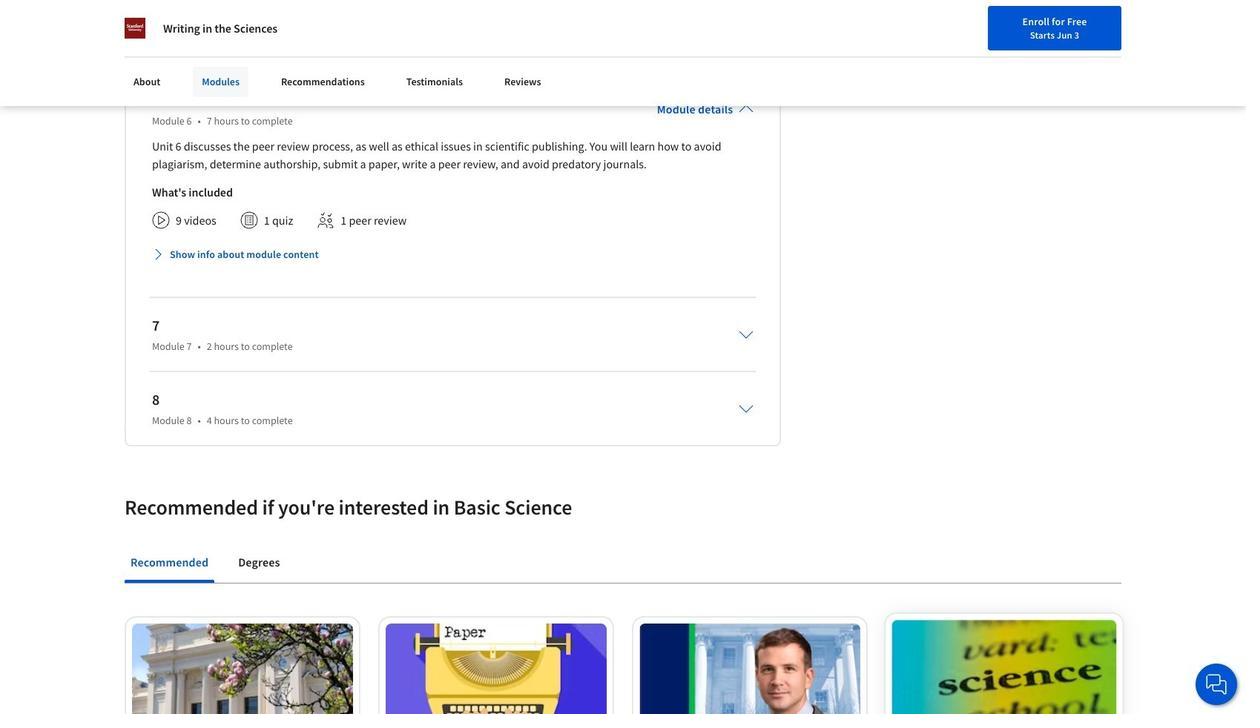 Task type: vqa. For each thing, say whether or not it's contained in the screenshot.
Coursera image
yes



Task type: locate. For each thing, give the bounding box(es) containing it.
menu item
[[949, 6, 1033, 42]]

coursera image
[[125, 12, 219, 36]]

menu
[[733, 0, 1122, 48]]



Task type: describe. For each thing, give the bounding box(es) containing it.
stanford university image
[[125, 18, 145, 39]]

recommendation tabs tab list
[[125, 545, 1122, 584]]



